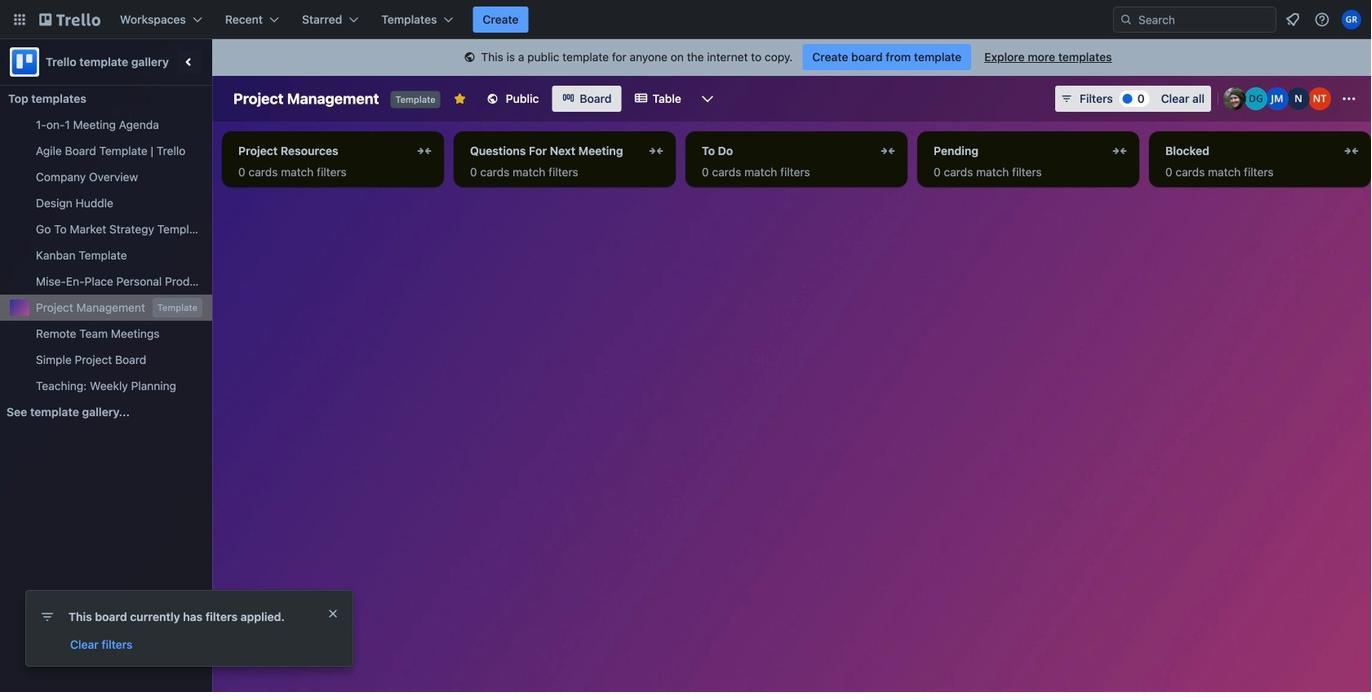 Task type: locate. For each thing, give the bounding box(es) containing it.
0 notifications image
[[1283, 10, 1303, 29]]

star or unstar board image
[[454, 92, 467, 105]]

devan goldstein (devangoldstein2) image
[[1245, 87, 1268, 110]]

1 horizontal spatial collapse list image
[[878, 141, 898, 161]]

nic (nicoletollefson1) image
[[1287, 87, 1310, 110]]

0 horizontal spatial collapse list image
[[647, 141, 666, 161]]

nicole tang (nicoletang31) image
[[1309, 87, 1332, 110]]

dismiss flag image
[[327, 607, 340, 620]]

back to home image
[[39, 7, 100, 33]]

collapse list image
[[647, 141, 666, 161], [878, 141, 898, 161], [1110, 141, 1130, 161]]

show menu image
[[1341, 91, 1358, 107]]

1 horizontal spatial collapse list image
[[1342, 141, 1362, 161]]

alert
[[26, 591, 353, 666]]

Search field
[[1133, 8, 1276, 31]]

jordan mirchev (jordan_mirchev) image
[[1266, 87, 1289, 110]]

None text field
[[229, 138, 411, 164], [692, 138, 875, 164], [229, 138, 411, 164], [692, 138, 875, 164]]

2 horizontal spatial collapse list image
[[1110, 141, 1130, 161]]

collapse list image
[[415, 141, 434, 161], [1342, 141, 1362, 161]]

None text field
[[460, 138, 643, 164], [924, 138, 1107, 164], [1156, 138, 1339, 164], [460, 138, 643, 164], [924, 138, 1107, 164], [1156, 138, 1339, 164]]

0 horizontal spatial collapse list image
[[415, 141, 434, 161]]



Task type: describe. For each thing, give the bounding box(es) containing it.
primary element
[[0, 0, 1372, 39]]

customize views image
[[700, 91, 716, 107]]

workspace navigation collapse icon image
[[178, 51, 201, 73]]

caity (caity) image
[[1224, 87, 1247, 110]]

greg robinson (gregrobinson96) image
[[1342, 10, 1362, 29]]

sm image
[[462, 50, 478, 66]]

Board name text field
[[225, 86, 387, 112]]

open information menu image
[[1314, 11, 1331, 28]]

1 collapse list image from the left
[[647, 141, 666, 161]]

2 collapse list image from the left
[[1342, 141, 1362, 161]]

3 collapse list image from the left
[[1110, 141, 1130, 161]]

2 collapse list image from the left
[[878, 141, 898, 161]]

1 collapse list image from the left
[[415, 141, 434, 161]]

search image
[[1120, 13, 1133, 26]]

trello logo image
[[10, 47, 39, 77]]



Task type: vqa. For each thing, say whether or not it's contained in the screenshot.
TRELLO LOGO at the top left of the page
yes



